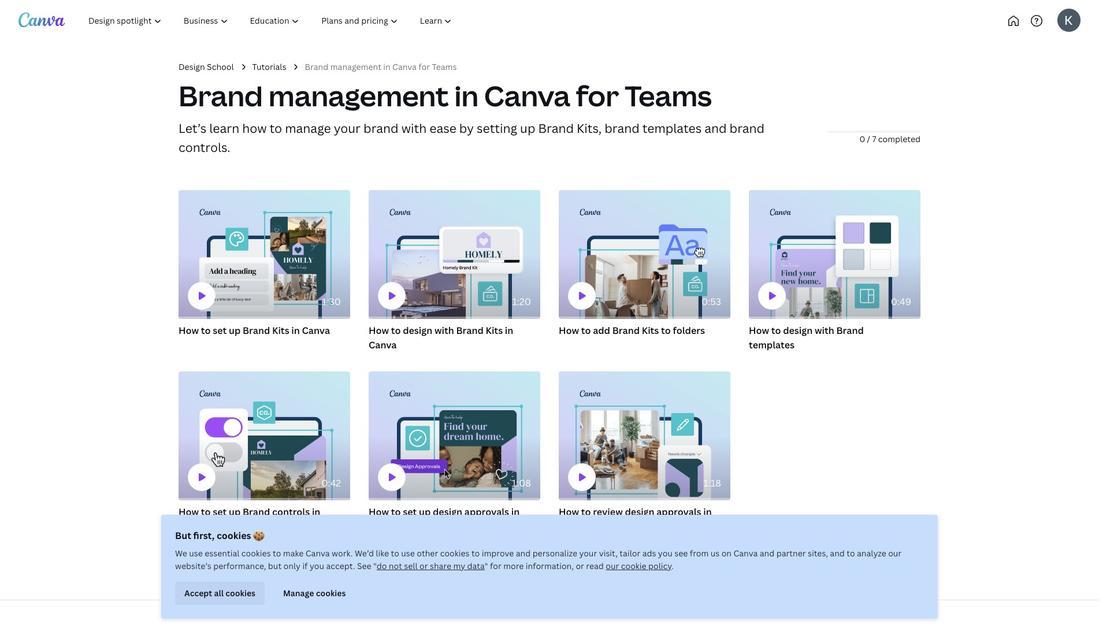 Task type: describe. For each thing, give the bounding box(es) containing it.
0:53
[[702, 295, 721, 308]]

read
[[586, 561, 604, 572]]

/
[[867, 134, 870, 145]]

up inside let's learn how to manage your brand with ease by setting up brand kits, brand templates and brand controls.
[[520, 120, 535, 136]]

how for how to design with brand templates
[[749, 324, 769, 337]]

personalize
[[533, 548, 577, 559]]

how to set up design approvals in canva for teams link
[[369, 505, 540, 535]]

how to set up brand controls in canva for teams link
[[179, 505, 350, 535]]

like
[[376, 548, 389, 559]]

completed
[[878, 134, 921, 145]]

how to design with brand kits in canva
[[369, 324, 513, 352]]

and inside let's learn how to manage your brand with ease by setting up brand kits, brand templates and brand controls.
[[705, 120, 727, 136]]

brand inside how to design with brand kits in canva
[[456, 324, 484, 337]]

ease
[[430, 120, 456, 136]]

canva inside "how to set up design approvals in canva for teams"
[[369, 520, 397, 533]]

how to set up brand controls in canva for teams
[[179, 506, 320, 533]]

our cookie policy link
[[606, 561, 672, 572]]

design school
[[179, 61, 234, 72]]

website's
[[175, 561, 211, 572]]

we'd
[[355, 548, 374, 559]]

school
[[207, 61, 234, 72]]

how to set up brand kits in canva link
[[179, 323, 350, 338]]

let's
[[179, 120, 207, 136]]

1:08
[[512, 477, 531, 490]]

do not sell or share my data link
[[377, 561, 485, 572]]

approvals inside "how to set up design approvals in canva for teams"
[[465, 506, 509, 518]]

visit,
[[599, 548, 618, 559]]

controls.
[[179, 140, 230, 156]]

for inside "how to set up design approvals in canva for teams"
[[399, 520, 412, 533]]

1 vertical spatial you
[[310, 561, 324, 572]]

analyze
[[857, 548, 886, 559]]

0
[[860, 134, 865, 145]]

how for how to design with brand kits in canva
[[369, 324, 389, 337]]

but first, cookies 🍪
[[175, 529, 265, 542]]

make
[[283, 548, 304, 559]]

do not sell or share my data " for more information, or read our cookie policy .
[[377, 561, 674, 572]]

improve
[[482, 548, 514, 559]]

brand inside how to design with brand templates
[[837, 324, 864, 337]]

we
[[175, 548, 187, 559]]

how to design with brand kits in canva image
[[369, 190, 540, 319]]

to inside how to design with brand templates
[[771, 324, 781, 337]]

" inside we use essential cookies to make canva work. we'd like to use other cookies to improve and personalize your visit, tailor ads you see from us on canva and partner sites, and to analyze our website's performance, but only if you accept. see "
[[373, 561, 377, 572]]

top level navigation element
[[79, 9, 501, 32]]

your inside we use essential cookies to make canva work. we'd like to use other cookies to improve and personalize your visit, tailor ads you see from us on canva and partner sites, and to analyze our website's performance, but only if you accept. see "
[[579, 548, 597, 559]]

cookie
[[621, 561, 647, 572]]

cookies up my
[[440, 548, 470, 559]]

my
[[453, 561, 465, 572]]

to inside "how to set up design approvals in canva for teams"
[[391, 506, 401, 518]]

accept.
[[326, 561, 355, 572]]

share
[[430, 561, 451, 572]]

tutorials
[[252, 61, 286, 72]]

how to set up brand kits in canva
[[179, 324, 330, 337]]

1:08 link
[[369, 372, 540, 500]]

canva inside how to review design approvals in canva for teams
[[559, 520, 587, 533]]

ads
[[642, 548, 656, 559]]

3 brand from the left
[[730, 120, 765, 136]]

our inside we use essential cookies to make canva work. we'd like to use other cookies to improve and personalize your visit, tailor ads you see from us on canva and partner sites, and to analyze our website's performance, but only if you accept. see "
[[888, 548, 902, 559]]

2 or from the left
[[576, 561, 584, 572]]

from
[[690, 548, 709, 559]]

design inside how to design with brand kits in canva
[[403, 324, 432, 337]]

teams inside how to set up brand controls in canva for teams
[[224, 520, 253, 533]]

7
[[872, 134, 876, 145]]

design inside how to design with brand templates
[[783, 324, 813, 337]]

kits for how to set up brand kits in canva
[[272, 324, 289, 337]]

cookies inside button
[[226, 588, 255, 599]]

0 vertical spatial you
[[658, 548, 673, 559]]

how to set up design approvals in canva for teams image
[[369, 372, 540, 500]]

how to review design approvals in canva for teams image
[[559, 372, 731, 500]]

by
[[459, 120, 474, 136]]

0 vertical spatial management
[[330, 61, 381, 72]]

teams inside "how to set up design approvals in canva for teams"
[[414, 520, 443, 533]]

templates inside let's learn how to manage your brand with ease by setting up brand kits, brand templates and brand controls.
[[643, 120, 702, 136]]

1:30 link
[[179, 190, 350, 319]]

how to add brand kits to folders link
[[559, 323, 731, 338]]

sites,
[[808, 548, 828, 559]]

how for how to review design approvals in canva for teams
[[559, 506, 579, 518]]

0 / 7 completed
[[860, 134, 921, 145]]

but
[[268, 561, 282, 572]]

not
[[389, 561, 402, 572]]

design
[[179, 61, 205, 72]]

how for how to add brand kits to folders
[[559, 324, 579, 337]]

.
[[672, 561, 674, 572]]

accept all cookies button
[[175, 582, 265, 605]]

we use essential cookies to make canva work. we'd like to use other cookies to improve and personalize your visit, tailor ads you see from us on canva and partner sites, and to analyze our website's performance, but only if you accept. see "
[[175, 548, 902, 572]]

brand inside let's learn how to manage your brand with ease by setting up brand kits, brand templates and brand controls.
[[538, 120, 574, 136]]

1 vertical spatial brand management in canva for teams
[[179, 77, 712, 115]]

how to set up design approvals in canva for teams
[[369, 506, 520, 533]]

how to design with brand templates
[[749, 324, 864, 352]]

set for how to set up brand kits in canva
[[213, 324, 227, 337]]

cookies up essential
[[217, 529, 251, 542]]

add
[[593, 324, 610, 337]]

1:20
[[512, 295, 531, 308]]

with for how to design with brand templates
[[815, 324, 834, 337]]

how to set up your brand kit in canva image
[[179, 190, 350, 319]]

more
[[504, 561, 524, 572]]

0:53 link
[[559, 190, 731, 319]]

us
[[711, 548, 720, 559]]

1:30
[[322, 295, 341, 308]]

do
[[377, 561, 387, 572]]

tutorials link
[[252, 61, 286, 74]]

but
[[175, 529, 191, 542]]

tailor
[[620, 548, 641, 559]]

partner
[[777, 548, 806, 559]]

cookies inside 'button'
[[316, 588, 346, 599]]

other
[[417, 548, 438, 559]]

performance,
[[213, 561, 266, 572]]

how to design with brand templates link
[[749, 323, 921, 353]]



Task type: vqa. For each thing, say whether or not it's contained in the screenshot.
second Kits from left
yes



Task type: locate. For each thing, give the bounding box(es) containing it.
canva inside how to design with brand kits in canva
[[369, 339, 397, 352]]

1 horizontal spatial "
[[485, 561, 488, 572]]

in inside how to set up brand controls in canva for teams
[[312, 506, 320, 518]]

cookies right all
[[226, 588, 255, 599]]

setting
[[477, 120, 517, 136]]

you right if on the bottom of the page
[[310, 561, 324, 572]]

1 horizontal spatial our
[[888, 548, 902, 559]]

canva inside how to set up brand controls in canva for teams
[[179, 520, 207, 533]]

0:49 link
[[749, 190, 921, 319]]

how for how to set up brand controls in canva for teams
[[179, 506, 199, 518]]

manage cookies button
[[274, 582, 355, 605]]

in inside how to review design approvals in canva for teams
[[704, 506, 712, 518]]

up for how to set up brand kits in canva
[[229, 324, 241, 337]]

0 vertical spatial templates
[[643, 120, 702, 136]]

how inside how to set up brand controls in canva for teams
[[179, 506, 199, 518]]

for
[[419, 61, 430, 72], [576, 77, 619, 115], [209, 520, 222, 533], [399, 520, 412, 533], [589, 520, 602, 533], [490, 561, 502, 572]]

teams inside how to review design approvals in canva for teams
[[605, 520, 633, 533]]

with inside how to design with brand templates
[[815, 324, 834, 337]]

how to design with brand templates image
[[749, 190, 921, 319]]

how
[[242, 120, 267, 136]]

and
[[705, 120, 727, 136], [516, 548, 531, 559], [760, 548, 775, 559], [830, 548, 845, 559]]

0 horizontal spatial your
[[334, 120, 361, 136]]

use up website's
[[189, 548, 203, 559]]

1 vertical spatial your
[[579, 548, 597, 559]]

1 horizontal spatial use
[[401, 548, 415, 559]]

on
[[722, 548, 732, 559]]

kits for how to design with brand kits in canva
[[486, 324, 503, 337]]

approvals up the improve
[[465, 506, 509, 518]]

up for how to set up design approvals in canva for teams
[[419, 506, 431, 518]]

with inside how to design with brand kits in canva
[[435, 324, 454, 337]]

2 kits from the left
[[486, 324, 503, 337]]

how for how to set up brand kits in canva
[[179, 324, 199, 337]]

manage
[[283, 588, 314, 599]]

0 horizontal spatial brand
[[364, 120, 399, 136]]

learn
[[209, 120, 239, 136]]

up inside "how to set up design approvals in canva for teams"
[[419, 506, 431, 518]]

manage cookies
[[283, 588, 346, 599]]

our
[[888, 548, 902, 559], [606, 561, 619, 572]]

3 kits from the left
[[642, 324, 659, 337]]

accept all cookies
[[184, 588, 255, 599]]

" down the improve
[[485, 561, 488, 572]]

in inside how to design with brand kits in canva
[[505, 324, 513, 337]]

set for how to set up design approvals in canva for teams
[[403, 506, 417, 518]]

in inside "how to set up design approvals in canva for teams"
[[511, 506, 520, 518]]

1 horizontal spatial kits
[[486, 324, 503, 337]]

how to design with brand kits in canva link
[[369, 323, 540, 353]]

how to set up brand controls in canva for teams image
[[179, 372, 350, 500]]

set inside "how to set up design approvals in canva for teams"
[[403, 506, 417, 518]]

all
[[214, 588, 224, 599]]

cookies down "🍪"
[[241, 548, 271, 559]]

see
[[357, 561, 371, 572]]

0 horizontal spatial with
[[401, 120, 427, 136]]

0 horizontal spatial use
[[189, 548, 203, 559]]

how to review design approvals in canva for teams
[[559, 506, 712, 533]]

1 horizontal spatial with
[[435, 324, 454, 337]]

0 vertical spatial brand management in canva for teams
[[305, 61, 457, 72]]

you up "policy"
[[658, 548, 673, 559]]

1 horizontal spatial or
[[576, 561, 584, 572]]

to inside how to set up brand controls in canva for teams
[[201, 506, 211, 518]]

1 " from the left
[[373, 561, 377, 572]]

🍪
[[253, 529, 265, 542]]

review
[[593, 506, 623, 518]]

use up sell
[[401, 548, 415, 559]]

set for how to set up brand controls in canva for teams
[[213, 506, 227, 518]]

1 vertical spatial management
[[269, 77, 449, 115]]

how to review design approvals in canva for teams link
[[559, 505, 731, 535]]

0:42
[[322, 477, 341, 490]]

our right analyze
[[888, 548, 902, 559]]

work.
[[332, 548, 353, 559]]

1 horizontal spatial you
[[658, 548, 673, 559]]

for inside how to set up brand controls in canva for teams
[[209, 520, 222, 533]]

your
[[334, 120, 361, 136], [579, 548, 597, 559]]

with for how to design with brand kits in canva
[[435, 324, 454, 337]]

brand
[[305, 61, 328, 72], [179, 77, 263, 115], [538, 120, 574, 136], [243, 324, 270, 337], [456, 324, 484, 337], [612, 324, 640, 337], [837, 324, 864, 337], [243, 506, 270, 518]]

kits inside how to design with brand kits in canva
[[486, 324, 503, 337]]

design inside how to review design approvals in canva for teams
[[625, 506, 655, 518]]

approvals inside how to review design approvals in canva for teams
[[657, 506, 701, 518]]

1:18 link
[[559, 372, 731, 500]]

your up read at the right bottom of the page
[[579, 548, 597, 559]]

design school link
[[179, 61, 234, 74]]

approvals up 'see'
[[657, 506, 701, 518]]

1 use from the left
[[189, 548, 203, 559]]

kits
[[272, 324, 289, 337], [486, 324, 503, 337], [642, 324, 659, 337]]

1 horizontal spatial your
[[579, 548, 597, 559]]

0:49
[[891, 295, 911, 308]]

only
[[284, 561, 301, 572]]

you
[[658, 548, 673, 559], [310, 561, 324, 572]]

brand inside how to set up brand controls in canva for teams
[[243, 506, 270, 518]]

cookies down accept.
[[316, 588, 346, 599]]

to inside how to design with brand kits in canva
[[391, 324, 401, 337]]

set inside how to set up brand controls in canva for teams
[[213, 506, 227, 518]]

design inside "how to set up design approvals in canva for teams"
[[433, 506, 462, 518]]

1 horizontal spatial brand
[[605, 120, 640, 136]]

our down visit,
[[606, 561, 619, 572]]

0 horizontal spatial our
[[606, 561, 619, 572]]

2 horizontal spatial with
[[815, 324, 834, 337]]

2 horizontal spatial kits
[[642, 324, 659, 337]]

brand management in canva for teams
[[305, 61, 457, 72], [179, 77, 712, 115]]

your inside let's learn how to manage your brand with ease by setting up brand kits, brand templates and brand controls.
[[334, 120, 361, 136]]

up for how to set up brand controls in canva for teams
[[229, 506, 241, 518]]

information,
[[526, 561, 574, 572]]

canva
[[392, 61, 417, 72], [484, 77, 570, 115], [302, 324, 330, 337], [369, 339, 397, 352], [179, 520, 207, 533], [369, 520, 397, 533], [559, 520, 587, 533], [306, 548, 330, 559], [734, 548, 758, 559]]

let's learn how to manage your brand with ease by setting up brand kits, brand templates and brand controls.
[[179, 120, 765, 156]]

policy
[[648, 561, 672, 572]]

2 use from the left
[[401, 548, 415, 559]]

" right "see"
[[373, 561, 377, 572]]

how inside "how to set up design approvals in canva for teams"
[[369, 506, 389, 518]]

kits,
[[577, 120, 602, 136]]

manage
[[285, 120, 331, 136]]

first,
[[193, 529, 215, 542]]

with inside let's learn how to manage your brand with ease by setting up brand kits, brand templates and brand controls.
[[401, 120, 427, 136]]

2 approvals from the left
[[657, 506, 701, 518]]

folders
[[673, 324, 705, 337]]

accept
[[184, 588, 212, 599]]

brand
[[364, 120, 399, 136], [605, 120, 640, 136], [730, 120, 765, 136]]

how to add brand kits to folders
[[559, 324, 705, 337]]

0 vertical spatial your
[[334, 120, 361, 136]]

how inside how to design with brand kits in canva
[[369, 324, 389, 337]]

1 or from the left
[[420, 561, 428, 572]]

up inside how to set up brand controls in canva for teams
[[229, 506, 241, 518]]

to inside how to review design approvals in canva for teams
[[581, 506, 591, 518]]

0:42 link
[[179, 372, 350, 500]]

1 brand from the left
[[364, 120, 399, 136]]

1:20 link
[[369, 190, 540, 319]]

see
[[675, 548, 688, 559]]

how for how to set up design approvals in canva for teams
[[369, 506, 389, 518]]

1 kits from the left
[[272, 324, 289, 337]]

2 brand from the left
[[605, 120, 640, 136]]

1 approvals from the left
[[465, 506, 509, 518]]

1:18
[[704, 477, 721, 490]]

approvals
[[465, 506, 509, 518], [657, 506, 701, 518]]

teams
[[432, 61, 457, 72], [625, 77, 712, 115], [224, 520, 253, 533], [414, 520, 443, 533], [605, 520, 633, 533]]

or left read at the right bottom of the page
[[576, 561, 584, 572]]

for inside how to review design approvals in canva for teams
[[589, 520, 602, 533]]

1 vertical spatial our
[[606, 561, 619, 572]]

0 horizontal spatial you
[[310, 561, 324, 572]]

templates
[[643, 120, 702, 136], [749, 339, 795, 352]]

how inside how to design with brand templates
[[749, 324, 769, 337]]

1 vertical spatial templates
[[749, 339, 795, 352]]

how inside how to review design approvals in canva for teams
[[559, 506, 579, 518]]

1 horizontal spatial templates
[[749, 339, 795, 352]]

to inside let's learn how to manage your brand with ease by setting up brand kits, brand templates and brand controls.
[[270, 120, 282, 136]]

how to add brand kits to folders image
[[559, 190, 731, 319]]

controls
[[272, 506, 310, 518]]

templates inside how to design with brand templates
[[749, 339, 795, 352]]

if
[[302, 561, 308, 572]]

sell
[[404, 561, 418, 572]]

0 horizontal spatial templates
[[643, 120, 702, 136]]

0 horizontal spatial kits
[[272, 324, 289, 337]]

how
[[179, 324, 199, 337], [369, 324, 389, 337], [559, 324, 579, 337], [749, 324, 769, 337], [179, 506, 199, 518], [369, 506, 389, 518], [559, 506, 579, 518]]

design
[[403, 324, 432, 337], [783, 324, 813, 337], [433, 506, 462, 518], [625, 506, 655, 518]]

2 horizontal spatial brand
[[730, 120, 765, 136]]

data
[[467, 561, 485, 572]]

1 horizontal spatial approvals
[[657, 506, 701, 518]]

2 " from the left
[[485, 561, 488, 572]]

0 horizontal spatial or
[[420, 561, 428, 572]]

essential
[[205, 548, 239, 559]]

use
[[189, 548, 203, 559], [401, 548, 415, 559]]

0 vertical spatial our
[[888, 548, 902, 559]]

"
[[373, 561, 377, 572], [485, 561, 488, 572]]

your right manage
[[334, 120, 361, 136]]

to
[[270, 120, 282, 136], [201, 324, 211, 337], [391, 324, 401, 337], [581, 324, 591, 337], [661, 324, 671, 337], [771, 324, 781, 337], [201, 506, 211, 518], [391, 506, 401, 518], [581, 506, 591, 518], [273, 548, 281, 559], [391, 548, 399, 559], [472, 548, 480, 559], [847, 548, 855, 559]]

0 horizontal spatial approvals
[[465, 506, 509, 518]]

or right sell
[[420, 561, 428, 572]]

0 horizontal spatial "
[[373, 561, 377, 572]]



